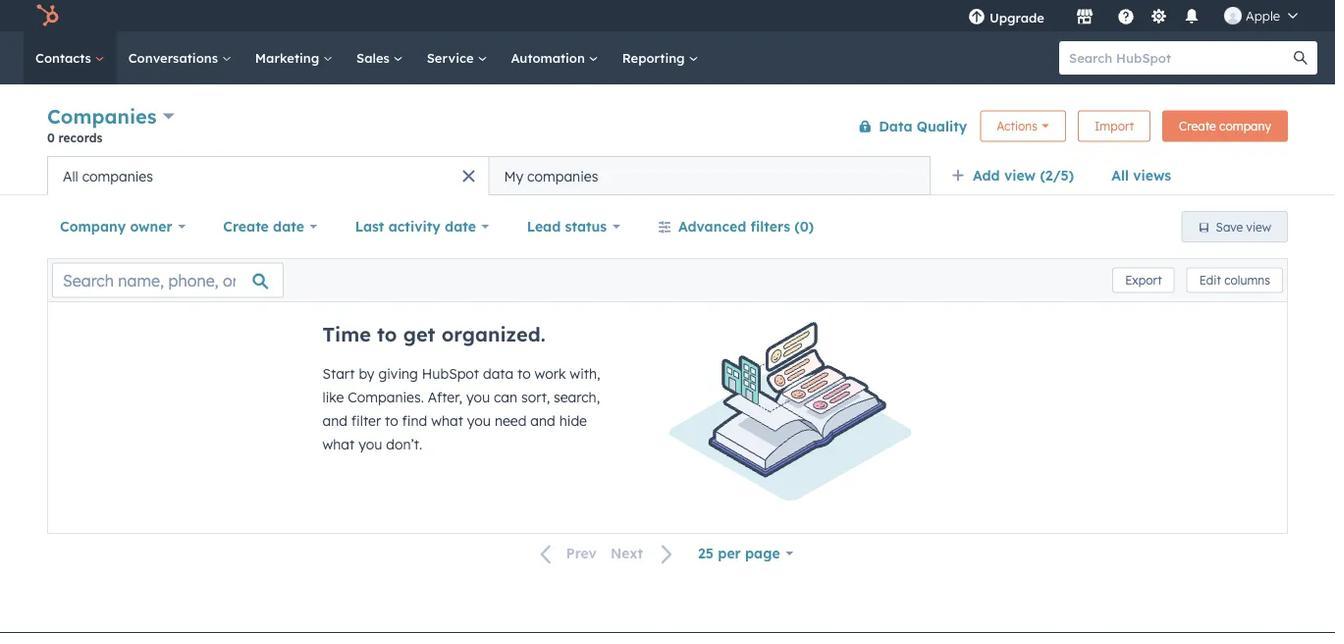 Task type: locate. For each thing, give the bounding box(es) containing it.
0 horizontal spatial all
[[63, 167, 78, 185]]

0 horizontal spatial date
[[273, 218, 304, 235]]

per
[[718, 545, 741, 562]]

you left can
[[466, 389, 490, 406]]

save view button
[[1182, 211, 1288, 243]]

Search name, phone, or domain search field
[[52, 263, 284, 298]]

and down the sort,
[[531, 412, 555, 430]]

status
[[565, 218, 607, 235]]

apple
[[1246, 7, 1280, 24]]

data quality
[[879, 117, 967, 135]]

companies up company owner
[[82, 167, 153, 185]]

create company
[[1179, 119, 1271, 134]]

0 vertical spatial create
[[1179, 119, 1216, 134]]

data
[[483, 365, 514, 382]]

1 date from the left
[[273, 218, 304, 235]]

last activity date
[[355, 218, 476, 235]]

view inside button
[[1246, 219, 1271, 234]]

1 all from the left
[[1112, 167, 1129, 184]]

0 horizontal spatial and
[[323, 412, 348, 430]]

edit
[[1199, 273, 1221, 288]]

0
[[47, 130, 55, 145]]

marketing
[[255, 50, 323, 66]]

lead status button
[[514, 207, 633, 246]]

1 horizontal spatial and
[[531, 412, 555, 430]]

date down all companies button
[[273, 218, 304, 235]]

all down 0 records
[[63, 167, 78, 185]]

view
[[1004, 167, 1036, 184], [1246, 219, 1271, 234]]

0 horizontal spatial companies
[[82, 167, 153, 185]]

contacts link
[[24, 31, 117, 84]]

you
[[466, 389, 490, 406], [467, 412, 491, 430], [359, 436, 382, 453]]

data
[[879, 117, 913, 135]]

import button
[[1078, 110, 1151, 142]]

advanced filters (0)
[[678, 218, 814, 235]]

create date button
[[210, 207, 331, 246]]

2 vertical spatial you
[[359, 436, 382, 453]]

you down filter
[[359, 436, 382, 453]]

1 vertical spatial create
[[223, 218, 269, 235]]

all for all companies
[[63, 167, 78, 185]]

menu containing apple
[[954, 0, 1312, 31]]

1 companies from the left
[[82, 167, 153, 185]]

create left company
[[1179, 119, 1216, 134]]

(0)
[[795, 218, 814, 235]]

date
[[273, 218, 304, 235], [445, 218, 476, 235]]

menu
[[954, 0, 1312, 31]]

create company button
[[1163, 110, 1288, 142]]

prev button
[[529, 541, 604, 567]]

menu item
[[1058, 0, 1062, 31]]

add
[[973, 167, 1000, 184]]

date right activity
[[445, 218, 476, 235]]

2 all from the left
[[63, 167, 78, 185]]

help button
[[1109, 0, 1143, 31]]

create down all companies button
[[223, 218, 269, 235]]

0 vertical spatial view
[[1004, 167, 1036, 184]]

to left get
[[377, 322, 397, 347]]

0 vertical spatial to
[[377, 322, 397, 347]]

like
[[323, 389, 344, 406]]

0 horizontal spatial view
[[1004, 167, 1036, 184]]

companies
[[47, 104, 157, 129]]

sort,
[[521, 389, 550, 406]]

companies for all companies
[[82, 167, 153, 185]]

0 horizontal spatial what
[[323, 436, 355, 453]]

view right add
[[1004, 167, 1036, 184]]

1 horizontal spatial view
[[1246, 219, 1271, 234]]

create
[[1179, 119, 1216, 134], [223, 218, 269, 235]]

organized.
[[441, 322, 546, 347]]

and down "like"
[[323, 412, 348, 430]]

what
[[431, 412, 463, 430], [323, 436, 355, 453]]

actions button
[[980, 110, 1066, 142]]

export
[[1125, 273, 1162, 288]]

my companies
[[504, 167, 598, 185]]

to right the data
[[517, 365, 531, 382]]

to
[[377, 322, 397, 347], [517, 365, 531, 382], [385, 412, 398, 430]]

bob builder image
[[1224, 7, 1242, 25]]

1 vertical spatial what
[[323, 436, 355, 453]]

and
[[323, 412, 348, 430], [531, 412, 555, 430]]

0 vertical spatial you
[[466, 389, 490, 406]]

after,
[[428, 389, 462, 406]]

last
[[355, 218, 384, 235]]

last activity date button
[[342, 207, 502, 246]]

view right save
[[1246, 219, 1271, 234]]

1 horizontal spatial all
[[1112, 167, 1129, 184]]

you left need
[[467, 412, 491, 430]]

1 horizontal spatial what
[[431, 412, 463, 430]]

companies banner
[[47, 101, 1288, 156]]

all inside button
[[63, 167, 78, 185]]

create date
[[223, 218, 304, 235]]

notifications button
[[1175, 0, 1209, 31]]

1 vertical spatial view
[[1246, 219, 1271, 234]]

next
[[611, 545, 643, 562]]

export button
[[1113, 268, 1175, 293]]

create inside button
[[1179, 119, 1216, 134]]

to left the find
[[385, 412, 398, 430]]

what down after,
[[431, 412, 463, 430]]

1 horizontal spatial companies
[[527, 167, 598, 185]]

0 records
[[47, 130, 102, 145]]

hubspot image
[[35, 4, 59, 27]]

create inside popup button
[[223, 218, 269, 235]]

all
[[1112, 167, 1129, 184], [63, 167, 78, 185]]

settings image
[[1150, 8, 1168, 26]]

0 horizontal spatial create
[[223, 218, 269, 235]]

next button
[[604, 541, 685, 567]]

Search HubSpot search field
[[1059, 41, 1300, 75]]

reporting link
[[610, 31, 710, 84]]

marketplaces button
[[1064, 0, 1106, 31]]

all views link
[[1099, 156, 1184, 195]]

search image
[[1294, 51, 1308, 65]]

25 per page button
[[685, 534, 807, 573]]

advanced
[[678, 218, 746, 235]]

companies inside button
[[82, 167, 153, 185]]

2 companies from the left
[[527, 167, 598, 185]]

1 horizontal spatial create
[[1179, 119, 1216, 134]]

filters
[[751, 218, 790, 235]]

service link
[[415, 31, 499, 84]]

companies
[[82, 167, 153, 185], [527, 167, 598, 185]]

2 vertical spatial to
[[385, 412, 398, 430]]

companies right my
[[527, 167, 598, 185]]

1 horizontal spatial date
[[445, 218, 476, 235]]

contacts
[[35, 50, 95, 66]]

records
[[58, 130, 102, 145]]

all left the views
[[1112, 167, 1129, 184]]

companies inside 'button'
[[527, 167, 598, 185]]

view inside "popup button"
[[1004, 167, 1036, 184]]

what down filter
[[323, 436, 355, 453]]



Task type: describe. For each thing, give the bounding box(es) containing it.
data quality button
[[845, 107, 968, 146]]

1 vertical spatial you
[[467, 412, 491, 430]]

(2/5)
[[1040, 167, 1074, 184]]

advanced filters (0) button
[[645, 207, 827, 246]]

notifications image
[[1183, 9, 1201, 27]]

1 and from the left
[[323, 412, 348, 430]]

conversations
[[128, 50, 222, 66]]

hide
[[559, 412, 587, 430]]

my
[[504, 167, 524, 185]]

work
[[535, 365, 566, 382]]

apple button
[[1213, 0, 1310, 31]]

lead
[[527, 218, 561, 235]]

all companies button
[[47, 156, 489, 195]]

create for create date
[[223, 218, 269, 235]]

help image
[[1117, 9, 1135, 27]]

company owner
[[60, 218, 172, 235]]

0 vertical spatial what
[[431, 412, 463, 430]]

all views
[[1112, 167, 1172, 184]]

search button
[[1284, 41, 1318, 75]]

with,
[[570, 365, 600, 382]]

company
[[60, 218, 126, 235]]

get
[[403, 322, 435, 347]]

sales
[[356, 50, 393, 66]]

giving
[[378, 365, 418, 382]]

don't.
[[386, 436, 422, 453]]

automation
[[511, 50, 589, 66]]

save
[[1216, 219, 1243, 234]]

need
[[495, 412, 527, 430]]

add view (2/5) button
[[939, 156, 1099, 195]]

page
[[745, 545, 780, 562]]

views
[[1133, 167, 1172, 184]]

company owner button
[[47, 207, 199, 246]]

by
[[359, 365, 375, 382]]

companies.
[[348, 389, 424, 406]]

view for add
[[1004, 167, 1036, 184]]

start
[[323, 365, 355, 382]]

search,
[[554, 389, 600, 406]]

all for all views
[[1112, 167, 1129, 184]]

companies for my companies
[[527, 167, 598, 185]]

time to get organized.
[[323, 322, 546, 347]]

automation link
[[499, 31, 610, 84]]

hubspot
[[422, 365, 479, 382]]

2 and from the left
[[531, 412, 555, 430]]

quality
[[917, 117, 967, 135]]

find
[[402, 412, 427, 430]]

2 date from the left
[[445, 218, 476, 235]]

pagination navigation
[[529, 541, 685, 567]]

start by giving hubspot data to work with, like companies. after, you can sort, search, and filter to find what you need and hide what you don't.
[[323, 365, 600, 453]]

filter
[[351, 412, 381, 430]]

lead status
[[527, 218, 607, 235]]

add view (2/5)
[[973, 167, 1074, 184]]

1 vertical spatial to
[[517, 365, 531, 382]]

save view
[[1216, 219, 1271, 234]]

companies button
[[47, 102, 175, 131]]

actions
[[997, 119, 1038, 134]]

prev
[[566, 545, 597, 562]]

upgrade image
[[968, 9, 986, 27]]

upgrade
[[990, 9, 1045, 26]]

view for save
[[1246, 219, 1271, 234]]

owner
[[130, 218, 172, 235]]

service
[[427, 50, 478, 66]]

all companies
[[63, 167, 153, 185]]

time
[[323, 322, 371, 347]]

reporting
[[622, 50, 689, 66]]

sales link
[[345, 31, 415, 84]]

columns
[[1225, 273, 1270, 288]]

settings link
[[1147, 5, 1171, 26]]

25
[[698, 545, 714, 562]]

edit columns button
[[1187, 268, 1283, 293]]

import
[[1095, 119, 1134, 134]]

25 per page
[[698, 545, 780, 562]]

my companies button
[[489, 156, 931, 195]]

create for create company
[[1179, 119, 1216, 134]]

company
[[1220, 119, 1271, 134]]

edit columns
[[1199, 273, 1270, 288]]

marketplaces image
[[1076, 9, 1094, 27]]



Task type: vqa. For each thing, say whether or not it's contained in the screenshot.
the middle "this"
no



